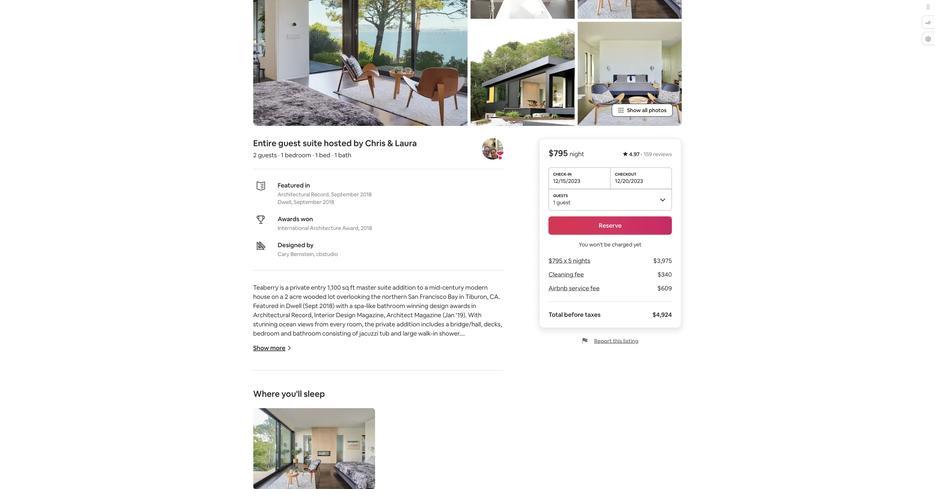 Task type: describe. For each thing, give the bounding box(es) containing it.
1 horizontal spatial minutes
[[381, 403, 404, 411]]

a inside this is the perfect romantic retreat for relaxation. we are 25 minutes drive from golden gate bridge yet located in a peaceful, forested area of the tiburon peninsula surrounded by nature. access to nearby paradise park and sea-kayaking combined with some of the world's best biking and hiking in the area make this an amazing location for nature lovers. the tiburon ferry is within 7 minutes drive and connects to san francisco, sausalito and angel island.  sonoma and muir woods are 30 minutes away. a paradise for nature lovers with nearby trails for hiking and cycling. airbnb/h/teaberry-romantic-getaway. aquasana whole house water filter. air purifier. wifi speed: 250-300mbps download. 22-26mbps upload
[[328, 366, 331, 374]]

to down covered
[[426, 486, 432, 489]]

retreat
[[332, 357, 351, 365]]

1,100
[[327, 284, 341, 292]]

the down covered
[[434, 486, 443, 489]]

in inside featured in architectural record, september 2018 dwell, september 2018
[[305, 181, 310, 189]]

1 horizontal spatial are
[[403, 357, 412, 365]]

office.
[[352, 477, 370, 485]]

mid-
[[429, 284, 442, 292]]

dwell
[[286, 302, 302, 310]]

the down used
[[317, 486, 327, 489]]

$4,924
[[653, 311, 672, 319]]

1 vertical spatial bathroom
[[293, 330, 321, 338]]

by inside entire guest suite hosted by chris & laura 2 guests · 1 bedroom · 1 bed · 1 bath
[[354, 138, 363, 149]]

house inside teaberry is a private entry 1,100 sq ft master suite addition to a mid-century modern house on a 2 acre wooded lot overlooking the northern san francisco bay in tiburon, ca. featured in dwell (sept 2018) with a spa-like bathroom winning design awards in architectural record, interior design magazine, architect magazine (jan '19). with stunning ocean views from every room, the private addition includes a bridge/hall, decks, bedroom and bathroom consisting of jacuzzi tub and large walk-in shower.
[[253, 293, 270, 301]]

is up sonoma
[[303, 394, 307, 402]]

1 horizontal spatial tiburon
[[417, 366, 439, 374]]

and down leads
[[458, 477, 469, 485]]

location
[[429, 385, 452, 393]]

download.
[[327, 440, 357, 448]]

romantic
[[305, 357, 330, 365]]

yet inside this is the perfect romantic retreat for relaxation. we are 25 minutes drive from golden gate bridge yet located in a peaceful, forested area of the tiburon peninsula surrounded by nature. access to nearby paradise park and sea-kayaking combined with some of the world's best biking and hiking in the area make this an amazing location for nature lovers. the tiburon ferry is within 7 minutes drive and connects to san francisco, sausalito and angel island.  sonoma and muir woods are 30 minutes away. a paradise for nature lovers with nearby trails for hiking and cycling. airbnb/h/teaberry-romantic-getaway. aquasana whole house water filter. air purifier. wifi speed: 250-300mbps download. 22-26mbps upload
[[288, 366, 297, 374]]

for up francisco,
[[453, 385, 462, 393]]

taxes
[[585, 311, 601, 319]]

a right on
[[280, 293, 283, 301]]

where you'll sleep region
[[250, 389, 507, 489]]

entire
[[253, 138, 277, 149]]

surrounded
[[468, 366, 500, 374]]

getaway.
[[334, 422, 360, 429]]

1 right guests
[[281, 151, 284, 159]]

$609
[[658, 285, 672, 293]]

small
[[277, 486, 291, 489]]

· left bed
[[313, 151, 314, 159]]

0 horizontal spatial are
[[363, 403, 372, 411]]

bedroom.
[[328, 486, 356, 489]]

and right tub
[[391, 330, 402, 338]]

san inside this is the perfect romantic retreat for relaxation. we are 25 minutes drive from golden gate bridge yet located in a peaceful, forested area of the tiburon peninsula surrounded by nature. access to nearby paradise park and sea-kayaking combined with some of the world's best biking and hiking in the area make this an amazing location for nature lovers. the tiburon ferry is within 7 minutes drive and connects to san francisco, sausalito and angel island.  sonoma and muir woods are 30 minutes away. a paradise for nature lovers with nearby trails for hiking and cycling. airbnb/h/teaberry-romantic-getaway. aquasana whole house water filter. air purifier. wifi speed: 250-300mbps download. 22-26mbps upload
[[418, 394, 428, 402]]

interior
[[314, 311, 335, 319]]

modern
[[466, 284, 488, 292]]

bedroom inside teaberry is a private entry 1,100 sq ft master suite addition to a mid-century modern house on a 2 acre wooded lot overlooking the northern san francisco bay in tiburon, ca. featured in dwell (sept 2018) with a spa-like bathroom winning design awards in architectural record, interior design magazine, architect magazine (jan '19). with stunning ocean views from every room, the private addition includes a bridge/hall, decks, bedroom and bathroom consisting of jacuzzi tub and large walk-in shower.
[[253, 330, 280, 338]]

report this listing button
[[582, 338, 639, 345]]

$795 x 5 nights button
[[549, 257, 591, 265]]

0 vertical spatial this
[[613, 338, 622, 345]]

0 horizontal spatial minutes
[[332, 394, 355, 402]]

0 vertical spatial has
[[318, 468, 327, 475]]

sq
[[342, 284, 349, 292]]

1 horizontal spatial has
[[403, 477, 413, 485]]

in right bay
[[459, 293, 464, 301]]

the down 'entrance' at the bottom of page
[[371, 477, 382, 485]]

aquasana
[[253, 431, 281, 439]]

and up make at the left of the page
[[371, 376, 382, 383]]

featured in architectural record, september 2018 dwell, september 2018
[[278, 181, 372, 206]]

awards
[[450, 302, 470, 310]]

suite inside entire guest suite hosted by chris & laura 2 guests · 1 bedroom · 1 bed · 1 bath
[[303, 138, 322, 149]]

bridge
[[269, 366, 287, 374]]

4.97 · 159 reviews
[[629, 151, 672, 158]]

leads
[[459, 468, 474, 475]]

$795 x 5 nights
[[549, 257, 591, 265]]

with inside teaberry is a private entry 1,100 sq ft master suite addition to a mid-century modern house on a 2 acre wooded lot overlooking the northern san francisco bay in tiburon, ca. featured in dwell (sept 2018) with a spa-like bathroom winning design awards in architectural record, interior design magazine, architect magazine (jan '19). with stunning ocean views from every room, the private addition includes a bridge/hall, decks, bedroom and bathroom consisting of jacuzzi tub and large walk-in shower.
[[336, 302, 348, 310]]

designed by cary bernstein, cbstudio
[[278, 241, 338, 258]]

ocean
[[279, 320, 296, 328]]

1 guest
[[553, 199, 571, 206]]

ca.
[[490, 293, 500, 301]]

architectural inside teaberry is a private entry 1,100 sq ft master suite addition to a mid-century modern house on a 2 acre wooded lot overlooking the northern san francisco bay in tiburon, ca. featured in dwell (sept 2018) with a spa-like bathroom winning design awards in architectural record, interior design magazine, architect magazine (jan '19). with stunning ocean views from every room, the private addition includes a bridge/hall, decks, bedroom and bathroom consisting of jacuzzi tub and large walk-in shower.
[[253, 311, 290, 319]]

decks,
[[484, 320, 502, 328]]

airbnb/h/teaberry-
[[253, 422, 307, 429]]

the 1,100sq ft addition has a private entrance located in the bridge which leads to the master suite and can be used as an office. the bridge has a covered deck and there is another small deck off the bedroom. the addition is attached to the main house b
[[253, 468, 502, 489]]

addition up northern
[[393, 284, 416, 292]]

1 guest button
[[549, 189, 672, 211]]

to up biking
[[304, 376, 310, 383]]

in up with
[[471, 302, 476, 310]]

total
[[549, 311, 563, 319]]

master inside 'the 1,100sq ft addition has a private entrance located in the bridge which leads to the master suite and can be used as an office. the bridge has a covered deck and there is another small deck off the bedroom. the addition is attached to the main house b'
[[253, 477, 273, 485]]

0 horizontal spatial deck
[[293, 486, 306, 489]]

won
[[301, 215, 313, 223]]

airbnb service fee
[[549, 285, 600, 293]]

sea-
[[383, 376, 395, 383]]

some
[[465, 376, 480, 383]]

a left "mid-"
[[425, 284, 428, 292]]

and down within on the bottom left of page
[[316, 403, 327, 411]]

reserve
[[599, 222, 622, 230]]

within
[[309, 394, 326, 402]]

in inside 'the 1,100sq ft addition has a private entrance located in the bridge which leads to the master suite and can be used as an office. the bridge has a covered deck and there is another small deck off the bedroom. the addition is attached to the main house b'
[[404, 468, 409, 475]]

like
[[366, 302, 376, 310]]

show for show more
[[253, 344, 269, 352]]

1 horizontal spatial drive
[[446, 357, 460, 365]]

0 horizontal spatial nearby
[[267, 412, 286, 420]]

exterior image
[[471, 22, 575, 126]]

2 inside entire guest suite hosted by chris & laura 2 guests · 1 bedroom · 1 bed · 1 bath
[[253, 151, 257, 159]]

1 left bath
[[335, 151, 337, 159]]

159
[[644, 151, 652, 158]]

1 vertical spatial 2018
[[323, 199, 334, 206]]

1 vertical spatial of
[[399, 366, 405, 374]]

22-
[[358, 440, 367, 448]]

1 left bed
[[315, 151, 318, 159]]

lovers.
[[483, 385, 501, 393]]

the down paradise
[[343, 385, 353, 393]]

1 vertical spatial area
[[354, 385, 366, 393]]

golden
[[476, 357, 497, 365]]

century
[[442, 284, 464, 292]]

1 vertical spatial fee
[[591, 285, 600, 293]]

cleaning fee button
[[549, 271, 584, 279]]

from inside this is the perfect romantic retreat for relaxation. we are 25 minutes drive from golden gate bridge yet located in a peaceful, forested area of the tiburon peninsula surrounded by nature. access to nearby paradise park and sea-kayaking combined with some of the world's best biking and hiking in the area make this an amazing location for nature lovers. the tiburon ferry is within 7 minutes drive and connects to san francisco, sausalito and angel island.  sonoma and muir woods are 30 minutes away. a paradise for nature lovers with nearby trails for hiking and cycling. airbnb/h/teaberry-romantic-getaway. aquasana whole house water filter. air purifier. wifi speed: 250-300mbps download. 22-26mbps upload
[[461, 357, 475, 365]]

peninsula
[[440, 366, 466, 374]]

away.
[[405, 403, 421, 411]]

to up the there
[[475, 468, 481, 475]]

and left can
[[289, 477, 300, 485]]

the down office.
[[357, 486, 368, 489]]

from inside teaberry is a private entry 1,100 sq ft master suite addition to a mid-century modern house on a 2 acre wooded lot overlooking the northern san francisco bay in tiburon, ca. featured in dwell (sept 2018) with a spa-like bathroom winning design awards in architectural record, interior design magazine, architect magazine (jan '19). with stunning ocean views from every room, the private addition includes a bridge/hall, decks, bedroom and bathroom consisting of jacuzzi tub and large walk-in shower.
[[315, 320, 329, 328]]

· right bed
[[332, 151, 333, 159]]

located inside 'the 1,100sq ft addition has a private entrance located in the bridge which leads to the master suite and can be used as an office. the bridge has a covered deck and there is another small deck off the bedroom. the addition is attached to the main house b'
[[381, 468, 403, 475]]

1 horizontal spatial bridge
[[421, 468, 439, 475]]

all
[[642, 107, 648, 114]]

$795 for $795 x 5 nights
[[549, 257, 563, 265]]

overlooking
[[337, 293, 370, 301]]

the up jacuzzi
[[365, 320, 374, 328]]

san inside teaberry is a private entry 1,100 sq ft master suite addition to a mid-century modern house on a 2 acre wooded lot overlooking the northern san francisco bay in tiburon, ca. featured in dwell (sept 2018) with a spa-like bathroom winning design awards in architectural record, interior design magazine, architect magazine (jan '19). with stunning ocean views from every room, the private addition includes a bridge/hall, decks, bedroom and bathroom consisting of jacuzzi tub and large walk-in shower.
[[408, 293, 419, 301]]

cycling.
[[342, 412, 363, 420]]

nature.
[[262, 376, 281, 383]]

0 horizontal spatial fee
[[575, 271, 584, 279]]

1 vertical spatial private
[[376, 320, 395, 328]]

addition down office.
[[369, 486, 392, 489]]

for down francisco,
[[453, 403, 462, 411]]

in down includes
[[433, 330, 438, 338]]

lovers
[[483, 403, 499, 411]]

jacuzzi
[[360, 330, 379, 338]]

you won't be charged yet
[[579, 241, 642, 248]]

every
[[330, 320, 346, 328]]

a left spa-
[[350, 302, 353, 310]]

· left 159
[[641, 151, 642, 158]]

& laura
[[387, 138, 417, 149]]

(jan
[[443, 311, 455, 319]]

and down muir
[[330, 412, 341, 420]]

views
[[298, 320, 314, 328]]

the left the 1,100sq
[[253, 468, 264, 475]]

architectural inside featured in architectural record, september 2018 dwell, september 2018
[[278, 191, 310, 198]]

combined
[[421, 376, 450, 383]]

0 horizontal spatial september
[[294, 199, 322, 206]]

kayaking
[[395, 376, 420, 383]]

26mbps
[[367, 440, 389, 448]]

airbnb
[[549, 285, 568, 293]]

this is the perfect romantic retreat for relaxation. we are 25 minutes drive from golden gate bridge yet located in a peaceful, forested area of the tiburon peninsula surrounded by nature. access to nearby paradise park and sea-kayaking combined with some of the world's best biking and hiking in the area make this an amazing location for nature lovers. the tiburon ferry is within 7 minutes drive and connects to san francisco, sausalito and angel island.  sonoma and muir woods are 30 minutes away. a paradise for nature lovers with nearby trails for hiking and cycling. airbnb/h/teaberry-romantic-getaway. aquasana whole house water filter. air purifier. wifi speed: 250-300mbps download. 22-26mbps upload
[[253, 357, 502, 448]]

award-winning ocean view luxury master suite. image 4 image
[[578, 0, 682, 19]]

chris
[[365, 138, 386, 149]]

and up 30
[[371, 394, 382, 402]]

photos
[[649, 107, 667, 114]]

the inside this is the perfect romantic retreat for relaxation. we are 25 minutes drive from golden gate bridge yet located in a peaceful, forested area of the tiburon peninsula surrounded by nature. access to nearby paradise park and sea-kayaking combined with some of the world's best biking and hiking in the area make this an amazing location for nature lovers. the tiburon ferry is within 7 minutes drive and connects to san francisco, sausalito and angel island.  sonoma and muir woods are 30 minutes away. a paradise for nature lovers with nearby trails for hiking and cycling. airbnb/h/teaberry-romantic-getaway. aquasana whole house water filter. air purifier. wifi speed: 250-300mbps download. 22-26mbps upload
[[253, 394, 264, 402]]

bernstein,
[[291, 251, 315, 258]]

· right guests
[[278, 151, 280, 159]]

woods
[[341, 403, 361, 411]]

sonoma
[[291, 403, 315, 411]]

a
[[422, 403, 427, 411]]

more
[[270, 344, 286, 352]]

is right the there
[[487, 477, 491, 485]]

access
[[283, 376, 303, 383]]

dwell,
[[278, 199, 293, 206]]

located inside this is the perfect romantic retreat for relaxation. we are 25 minutes drive from golden gate bridge yet located in a peaceful, forested area of the tiburon peninsula surrounded by nature. access to nearby paradise park and sea-kayaking combined with some of the world's best biking and hiking in the area make this an amazing location for nature lovers. the tiburon ferry is within 7 minutes drive and connects to san francisco, sausalito and angel island.  sonoma and muir woods are 30 minutes away. a paradise for nature lovers with nearby trails for hiking and cycling. airbnb/h/teaberry-romantic-getaway. aquasana whole house water filter. air purifier. wifi speed: 250-300mbps download. 22-26mbps upload
[[299, 366, 320, 374]]

winning
[[407, 302, 428, 310]]

service
[[569, 285, 589, 293]]

main
[[445, 486, 458, 489]]

the up the there
[[482, 468, 492, 475]]

is inside teaberry is a private entry 1,100 sq ft master suite addition to a mid-century modern house on a 2 acre wooded lot overlooking the northern san francisco bay in tiburon, ca. featured in dwell (sept 2018) with a spa-like bathroom winning design awards in architectural record, interior design magazine, architect magazine (jan '19). with stunning ocean views from every room, the private addition includes a bridge/hall, decks, bedroom and bathroom consisting of jacuzzi tub and large walk-in shower.
[[280, 284, 284, 292]]

0 horizontal spatial tiburon
[[265, 394, 287, 402]]

and up lovers
[[486, 394, 496, 402]]

to up away.
[[411, 394, 417, 402]]

is right the this
[[266, 357, 270, 365]]

muir
[[328, 403, 340, 411]]

1 horizontal spatial area
[[385, 366, 398, 374]]

and up within on the bottom left of page
[[307, 385, 318, 393]]

nights
[[573, 257, 591, 265]]

stunning
[[253, 320, 278, 328]]

wifi
[[253, 440, 264, 448]]

1 horizontal spatial september
[[331, 191, 359, 198]]

an inside this is the perfect romantic retreat for relaxation. we are 25 minutes drive from golden gate bridge yet located in a peaceful, forested area of the tiburon peninsula surrounded by nature. access to nearby paradise park and sea-kayaking combined with some of the world's best biking and hiking in the area make this an amazing location for nature lovers. the tiburon ferry is within 7 minutes drive and connects to san francisco, sausalito and angel island.  sonoma and muir woods are 30 minutes away. a paradise for nature lovers with nearby trails for hiking and cycling. airbnb/h/teaberry-romantic-getaway. aquasana whole house water filter. air purifier. wifi speed: 250-300mbps download. 22-26mbps upload
[[396, 385, 403, 393]]

featured inside teaberry is a private entry 1,100 sq ft master suite addition to a mid-century modern house on a 2 acre wooded lot overlooking the northern san francisco bay in tiburon, ca. featured in dwell (sept 2018) with a spa-like bathroom winning design awards in architectural record, interior design magazine, architect magazine (jan '19). with stunning ocean views from every room, the private addition includes a bridge/hall, decks, bedroom and bathroom consisting of jacuzzi tub and large walk-in shower.
[[253, 302, 279, 310]]

is left attached
[[394, 486, 398, 489]]

you
[[579, 241, 588, 248]]

for up peaceful,
[[353, 357, 361, 365]]

in left dwell
[[280, 302, 285, 310]]

1,100sq
[[265, 468, 286, 475]]



Task type: vqa. For each thing, say whether or not it's contained in the screenshot.
away.
yes



Task type: locate. For each thing, give the bounding box(es) containing it.
2 horizontal spatial by
[[354, 138, 363, 149]]

entire guest suite hosted by chris & laura 2 guests · 1 bedroom · 1 bed · 1 bath
[[253, 138, 417, 159]]

the up like
[[371, 293, 381, 301]]

area up the sea- on the left bottom of the page
[[385, 366, 398, 374]]

2 vertical spatial with
[[253, 412, 266, 420]]

entry
[[311, 284, 326, 292]]

wooded
[[303, 293, 327, 301]]

teaberry is a private entry 1,100 sq ft master suite addition to a mid-century modern house on a 2 acre wooded lot overlooking the northern san francisco bay in tiburon, ca. featured in dwell (sept 2018) with a spa-like bathroom winning design awards in architectural record, interior design magazine, architect magazine (jan '19). with stunning ocean views from every room, the private addition includes a bridge/hall, decks, bedroom and bathroom consisting of jacuzzi tub and large walk-in shower.
[[253, 284, 503, 338]]

minutes right "25"
[[422, 357, 445, 365]]

there
[[470, 477, 486, 485]]

an inside 'the 1,100sq ft addition has a private entrance located in the bridge which leads to the master suite and can be used as an office. the bridge has a covered deck and there is another small deck off the bedroom. the addition is attached to the main house b'
[[344, 477, 351, 485]]

suite inside 'the 1,100sq ft addition has a private entrance located in the bridge which leads to the master suite and can be used as an office. the bridge has a covered deck and there is another small deck off the bedroom. the addition is attached to the main house b'
[[275, 477, 288, 485]]

drive up woods
[[356, 394, 370, 402]]

guest inside dropdown button
[[557, 199, 571, 206]]

private inside 'the 1,100sq ft addition has a private entrance located in the bridge which leads to the master suite and can be used as an office. the bridge has a covered deck and there is another small deck off the bedroom. the addition is attached to the main house b'
[[333, 468, 353, 475]]

0 vertical spatial featured
[[278, 181, 304, 189]]

1 vertical spatial drive
[[356, 394, 370, 402]]

is
[[280, 284, 284, 292], [266, 357, 270, 365], [303, 394, 307, 402], [487, 477, 491, 485], [394, 486, 398, 489]]

1 vertical spatial an
[[344, 477, 351, 485]]

francisco
[[420, 293, 447, 301]]

awards won international architecture award, 2018
[[278, 215, 372, 232]]

show more button
[[253, 344, 292, 352]]

suite inside teaberry is a private entry 1,100 sq ft master suite addition to a mid-century modern house on a 2 acre wooded lot overlooking the northern san francisco bay in tiburon, ca. featured in dwell (sept 2018) with a spa-like bathroom winning design awards in architectural record, interior design magazine, architect magazine (jan '19). with stunning ocean views from every room, the private addition includes a bridge/hall, decks, bedroom and bathroom consisting of jacuzzi tub and large walk-in shower.
[[378, 284, 391, 292]]

area down the park
[[354, 385, 366, 393]]

$795
[[549, 148, 568, 159], [549, 257, 563, 265]]

2 horizontal spatial suite
[[378, 284, 391, 292]]

record, inside featured in architectural record, september 2018 dwell, september 2018
[[311, 191, 330, 198]]

off
[[308, 486, 316, 489]]

bedroom down stunning
[[253, 330, 280, 338]]

0 vertical spatial yet
[[634, 241, 642, 248]]

of inside teaberry is a private entry 1,100 sq ft master suite addition to a mid-century modern house on a 2 acre wooded lot overlooking the northern san francisco bay in tiburon, ca. featured in dwell (sept 2018) with a spa-like bathroom winning design awards in architectural record, interior design magazine, architect magazine (jan '19). with stunning ocean views from every room, the private addition includes a bridge/hall, decks, bedroom and bathroom consisting of jacuzzi tub and large walk-in shower.
[[352, 330, 358, 338]]

award,
[[342, 225, 360, 232]]

located right 'entrance' at the bottom of page
[[381, 468, 403, 475]]

tiburon up combined on the bottom of page
[[417, 366, 439, 374]]

0 vertical spatial 2018
[[360, 191, 372, 198]]

0 vertical spatial hiking
[[319, 385, 336, 393]]

1 horizontal spatial 2
[[285, 293, 288, 301]]

0 vertical spatial an
[[396, 385, 403, 393]]

drive
[[446, 357, 460, 365], [356, 394, 370, 402]]

0 vertical spatial fee
[[575, 271, 584, 279]]

bedroom view image
[[253, 0, 468, 126]]

show left all
[[627, 107, 641, 114]]

tiburon up island.
[[265, 394, 287, 402]]

house inside 'the 1,100sq ft addition has a private entrance located in the bridge which leads to the master suite and can be used as an office. the bridge has a covered deck and there is another small deck off the bedroom. the addition is attached to the main house b'
[[460, 486, 477, 489]]

1 vertical spatial located
[[381, 468, 403, 475]]

0 vertical spatial located
[[299, 366, 320, 374]]

0 vertical spatial 2
[[253, 151, 257, 159]]

1 horizontal spatial from
[[461, 357, 475, 365]]

hiking up romantic-
[[312, 412, 329, 420]]

1 vertical spatial bridge
[[383, 477, 402, 485]]

1 vertical spatial tiburon
[[265, 394, 287, 402]]

bedroom left bed
[[285, 151, 311, 159]]

0 horizontal spatial an
[[344, 477, 351, 485]]

x
[[564, 257, 567, 265]]

the up kayaking
[[406, 366, 416, 374]]

bedroom inside entire guest suite hosted by chris & laura 2 guests · 1 bedroom · 1 bed · 1 bath
[[285, 151, 311, 159]]

1 horizontal spatial show
[[627, 107, 641, 114]]

1 horizontal spatial bedroom
[[285, 151, 311, 159]]

northern
[[382, 293, 407, 301]]

1 horizontal spatial of
[[399, 366, 405, 374]]

2 vertical spatial suite
[[275, 477, 288, 485]]

0 vertical spatial minutes
[[422, 357, 445, 365]]

guest down 12/15/2023
[[557, 199, 571, 206]]

in down paradise
[[337, 385, 342, 393]]

0 vertical spatial show
[[627, 107, 641, 114]]

2
[[253, 151, 257, 159], [285, 293, 288, 301]]

bathroom
[[377, 302, 405, 310], [293, 330, 321, 338]]

architectural up stunning
[[253, 311, 290, 319]]

1 vertical spatial $795
[[549, 257, 563, 265]]

for down sonoma
[[303, 412, 311, 420]]

addition up can
[[293, 468, 316, 475]]

water
[[319, 431, 335, 439]]

located down the romantic
[[299, 366, 320, 374]]

connects
[[383, 394, 409, 402]]

0 horizontal spatial this
[[385, 385, 395, 393]]

0 horizontal spatial with
[[253, 412, 266, 420]]

master up overlooking
[[357, 284, 376, 292]]

trails
[[288, 412, 301, 420]]

2018 for won
[[361, 225, 372, 232]]

house up 300mbps
[[301, 431, 318, 439]]

bedroom
[[285, 151, 311, 159], [253, 330, 280, 338]]

san
[[408, 293, 419, 301], [418, 394, 428, 402]]

0 horizontal spatial drive
[[356, 394, 370, 402]]

you'll
[[282, 389, 302, 400]]

0 vertical spatial of
[[352, 330, 358, 338]]

1 vertical spatial house
[[301, 431, 318, 439]]

by inside designed by cary bernstein, cbstudio
[[307, 241, 314, 249]]

addition up large
[[397, 320, 420, 328]]

nearby up sleep
[[312, 376, 331, 383]]

suite up northern
[[378, 284, 391, 292]]

san up winning
[[408, 293, 419, 301]]

1 down 12/15/2023
[[553, 199, 556, 206]]

island.
[[271, 403, 289, 411]]

reviews
[[653, 151, 672, 158]]

ft
[[350, 284, 355, 292], [287, 468, 292, 475]]

bath
[[338, 151, 351, 159]]

to left "mid-"
[[417, 284, 423, 292]]

record, up views
[[291, 311, 313, 319]]

'19).
[[456, 311, 467, 319]]

paradise
[[333, 376, 356, 383]]

1 vertical spatial september
[[294, 199, 322, 206]]

entrance
[[354, 468, 380, 475]]

charged
[[612, 241, 633, 248]]

1 horizontal spatial by
[[307, 241, 314, 249]]

house down the teaberry
[[253, 293, 270, 301]]

by left chris
[[354, 138, 363, 149]]

minutes
[[422, 357, 445, 365], [332, 394, 355, 402], [381, 403, 404, 411]]

private
[[290, 284, 310, 292], [376, 320, 395, 328], [333, 468, 353, 475]]

bathroom down views
[[293, 330, 321, 338]]

show
[[627, 107, 641, 114], [253, 344, 269, 352]]

bridge up attached
[[383, 477, 402, 485]]

we
[[393, 357, 402, 365]]

1 vertical spatial 2
[[285, 293, 288, 301]]

hiking
[[319, 385, 336, 393], [312, 412, 329, 420]]

1 vertical spatial minutes
[[332, 394, 355, 402]]

view from jacuzzi tub image
[[471, 0, 575, 19]]

large
[[403, 330, 417, 338]]

air
[[352, 431, 360, 439]]

1 vertical spatial san
[[418, 394, 428, 402]]

0 vertical spatial private
[[290, 284, 310, 292]]

1 vertical spatial record,
[[291, 311, 313, 319]]

architectural up dwell,
[[278, 191, 310, 198]]

1 horizontal spatial located
[[381, 468, 403, 475]]

chris & laura is a superhost. learn more about chris & laura. image
[[482, 138, 503, 160], [482, 138, 503, 160]]

the up lovers.
[[489, 376, 498, 383]]

1 horizontal spatial guest
[[557, 199, 571, 206]]

nature down sausalito
[[463, 403, 481, 411]]

0 vertical spatial ft
[[350, 284, 355, 292]]

international
[[278, 225, 309, 232]]

0 vertical spatial bedroom
[[285, 151, 311, 159]]

1 vertical spatial ft
[[287, 468, 292, 475]]

featured inside featured in architectural record, september 2018 dwell, september 2018
[[278, 181, 304, 189]]

0 vertical spatial nature
[[463, 385, 481, 393]]

make
[[368, 385, 383, 393]]

is right the teaberry
[[280, 284, 284, 292]]

a down the romantic
[[328, 366, 331, 374]]

this down the sea- on the left bottom of the page
[[385, 385, 395, 393]]

be inside 'the 1,100sq ft addition has a private entrance located in the bridge which leads to the master suite and can be used as an office. the bridge has a covered deck and there is another small deck off the bedroom. the addition is attached to the main house b'
[[313, 477, 320, 485]]

0 horizontal spatial private
[[290, 284, 310, 292]]

0 horizontal spatial area
[[354, 385, 366, 393]]

0 horizontal spatial located
[[299, 366, 320, 374]]

2018)
[[320, 302, 335, 310]]

2 horizontal spatial house
[[460, 486, 477, 489]]

this inside this is the perfect romantic retreat for relaxation. we are 25 minutes drive from golden gate bridge yet located in a peaceful, forested area of the tiburon peninsula surrounded by nature. access to nearby paradise park and sea-kayaking combined with some of the world's best biking and hiking in the area make this an amazing location for nature lovers. the tiburon ferry is within 7 minutes drive and connects to san francisco, sausalito and angel island.  sonoma and muir woods are 30 minutes away. a paradise for nature lovers with nearby trails for hiking and cycling. airbnb/h/teaberry-romantic-getaway. aquasana whole house water filter. air purifier. wifi speed: 250-300mbps download. 22-26mbps upload
[[385, 385, 395, 393]]

1 vertical spatial guest
[[557, 199, 571, 206]]

a up attached
[[414, 477, 417, 485]]

30
[[373, 403, 380, 411]]

yet up access
[[288, 366, 297, 374]]

magazine
[[415, 311, 441, 319]]

0 horizontal spatial has
[[318, 468, 327, 475]]

2018 inside awards won international architecture award, 2018
[[361, 225, 372, 232]]

0 vertical spatial are
[[403, 357, 412, 365]]

ft inside teaberry is a private entry 1,100 sq ft master suite addition to a mid-century modern house on a 2 acre wooded lot overlooking the northern san francisco bay in tiburon, ca. featured in dwell (sept 2018) with a spa-like bathroom winning design awards in architectural record, interior design magazine, architect magazine (jan '19). with stunning ocean views from every room, the private addition includes a bridge/hall, decks, bedroom and bathroom consisting of jacuzzi tub and large walk-in shower.
[[350, 284, 355, 292]]

1 vertical spatial architectural
[[253, 311, 290, 319]]

record, inside teaberry is a private entry 1,100 sq ft master suite addition to a mid-century modern house on a 2 acre wooded lot overlooking the northern san francisco bay in tiburon, ca. featured in dwell (sept 2018) with a spa-like bathroom winning design awards in architectural record, interior design magazine, architect magazine (jan '19). with stunning ocean views from every room, the private addition includes a bridge/hall, decks, bedroom and bathroom consisting of jacuzzi tub and large walk-in shower.
[[291, 311, 313, 319]]

in down the romantic
[[322, 366, 326, 374]]

2 horizontal spatial private
[[376, 320, 395, 328]]

master inside teaberry is a private entry 1,100 sq ft master suite addition to a mid-century modern house on a 2 acre wooded lot overlooking the northern san francisco bay in tiburon, ca. featured in dwell (sept 2018) with a spa-like bathroom winning design awards in architectural record, interior design magazine, architect magazine (jan '19). with stunning ocean views from every room, the private addition includes a bridge/hall, decks, bedroom and bathroom consisting of jacuzzi tub and large walk-in shower.
[[357, 284, 376, 292]]

the up angel
[[253, 394, 264, 402]]

master
[[357, 284, 376, 292], [253, 477, 273, 485]]

has up attached
[[403, 477, 413, 485]]

1 horizontal spatial this
[[613, 338, 622, 345]]

1 vertical spatial show
[[253, 344, 269, 352]]

1 vertical spatial nearby
[[267, 412, 286, 420]]

1 $795 from the top
[[549, 148, 568, 159]]

0 horizontal spatial be
[[313, 477, 320, 485]]

design
[[430, 302, 449, 310]]

filter.
[[337, 431, 351, 439]]

for
[[353, 357, 361, 365], [453, 385, 462, 393], [453, 403, 462, 411], [303, 412, 311, 420]]

0 vertical spatial bathroom
[[377, 302, 405, 310]]

2 horizontal spatial with
[[451, 376, 463, 383]]

a down (jan
[[446, 320, 449, 328]]

0 vertical spatial drive
[[446, 357, 460, 365]]

hosted
[[324, 138, 352, 149]]

by
[[354, 138, 363, 149], [307, 241, 314, 249], [253, 376, 260, 383]]

0 horizontal spatial master
[[253, 477, 273, 485]]

0 vertical spatial suite
[[303, 138, 322, 149]]

ft inside 'the 1,100sq ft addition has a private entrance located in the bridge which leads to the master suite and can be used as an office. the bridge has a covered deck and there is another small deck off the bedroom. the addition is attached to the main house b'
[[287, 468, 292, 475]]

deck up main
[[443, 477, 457, 485]]

are left "25"
[[403, 357, 412, 365]]

designed
[[278, 241, 305, 249]]

fee up service
[[575, 271, 584, 279]]

september up the won
[[294, 199, 322, 206]]

on
[[272, 293, 279, 301]]

0 horizontal spatial by
[[253, 376, 260, 383]]

1 horizontal spatial deck
[[443, 477, 457, 485]]

in up attached
[[404, 468, 409, 475]]

tiburon,
[[466, 293, 489, 301]]

0 vertical spatial from
[[315, 320, 329, 328]]

of down the surrounded
[[481, 376, 487, 383]]

guest for entire
[[278, 138, 301, 149]]

bridge up covered
[[421, 468, 439, 475]]

$795 left night at the top right of the page
[[549, 148, 568, 159]]

show inside show all photos button
[[627, 107, 641, 114]]

1 vertical spatial has
[[403, 477, 413, 485]]

drive up peninsula
[[446, 357, 460, 365]]

an up 'connects'
[[396, 385, 403, 393]]

$795 for $795 night
[[549, 148, 568, 159]]

ft right the 1,100sq
[[287, 468, 292, 475]]

1 vertical spatial this
[[385, 385, 395, 393]]

2018
[[360, 191, 372, 198], [323, 199, 334, 206], [361, 225, 372, 232]]

forested
[[360, 366, 384, 374]]

1 horizontal spatial yet
[[634, 241, 642, 248]]

upload
[[391, 440, 410, 448]]

ft right the sq
[[350, 284, 355, 292]]

1 vertical spatial hiking
[[312, 412, 329, 420]]

yet right charged
[[634, 241, 642, 248]]

whole
[[282, 431, 299, 439]]

1 vertical spatial are
[[363, 403, 372, 411]]

2018 for in
[[360, 191, 372, 198]]

1 vertical spatial yet
[[288, 366, 297, 374]]

a up used
[[329, 468, 332, 475]]

report
[[594, 338, 612, 345]]

featured up dwell,
[[278, 181, 304, 189]]

by up the bernstein,
[[307, 241, 314, 249]]

0 horizontal spatial bridge
[[383, 477, 402, 485]]

before
[[564, 311, 584, 319]]

guest for 1
[[557, 199, 571, 206]]

san up a at the left bottom of page
[[418, 394, 428, 402]]

1 vertical spatial be
[[313, 477, 320, 485]]

show for show all photos
[[627, 107, 641, 114]]

nearby down island.
[[267, 412, 286, 420]]

1 vertical spatial nature
[[463, 403, 481, 411]]

1 inside the 1 guest dropdown button
[[553, 199, 556, 206]]

1 horizontal spatial fee
[[591, 285, 600, 293]]

0 horizontal spatial show
[[253, 344, 269, 352]]

2 inside teaberry is a private entry 1,100 sq ft master suite addition to a mid-century modern house on a 2 acre wooded lot overlooking the northern san francisco bay in tiburon, ca. featured in dwell (sept 2018) with a spa-like bathroom winning design awards in architectural record, interior design magazine, architect magazine (jan '19). with stunning ocean views from every room, the private addition includes a bridge/hall, decks, bedroom and bathroom consisting of jacuzzi tub and large walk-in shower.
[[285, 293, 288, 301]]

2 horizontal spatial of
[[481, 376, 487, 383]]

of down room,
[[352, 330, 358, 338]]

minutes up woods
[[332, 394, 355, 402]]

0 vertical spatial september
[[331, 191, 359, 198]]

0 horizontal spatial ft
[[287, 468, 292, 475]]

and down ocean
[[281, 330, 292, 338]]

bridge
[[421, 468, 439, 475], [383, 477, 402, 485]]

private up acre
[[290, 284, 310, 292]]

where
[[253, 389, 280, 400]]

to inside teaberry is a private entry 1,100 sq ft master suite addition to a mid-century modern house on a 2 acre wooded lot overlooking the northern san francisco bay in tiburon, ca. featured in dwell (sept 2018) with a spa-like bathroom winning design awards in architectural record, interior design magazine, architect magazine (jan '19). with stunning ocean views from every room, the private addition includes a bridge/hall, decks, bedroom and bathroom consisting of jacuzzi tub and large walk-in shower.
[[417, 284, 423, 292]]

show more
[[253, 344, 286, 352]]

0 horizontal spatial from
[[315, 320, 329, 328]]

bedroom image
[[578, 22, 682, 126], [253, 409, 375, 489], [253, 409, 375, 489]]

private up as
[[333, 468, 353, 475]]

the up attached
[[410, 468, 420, 475]]

1 horizontal spatial with
[[336, 302, 348, 310]]

guest inside entire guest suite hosted by chris & laura 2 guests · 1 bedroom · 1 bed · 1 bath
[[278, 138, 301, 149]]

from down the "interior"
[[315, 320, 329, 328]]

2 vertical spatial of
[[481, 376, 487, 383]]

a
[[285, 284, 289, 292], [425, 284, 428, 292], [280, 293, 283, 301], [350, 302, 353, 310], [446, 320, 449, 328], [328, 366, 331, 374], [329, 468, 332, 475], [414, 477, 417, 485]]

by inside this is the perfect romantic retreat for relaxation. we are 25 minutes drive from golden gate bridge yet located in a peaceful, forested area of the tiburon peninsula surrounded by nature. access to nearby paradise park and sea-kayaking combined with some of the world's best biking and hiking in the area make this an amazing location for nature lovers. the tiburon ferry is within 7 minutes drive and connects to san francisco, sausalito and angel island.  sonoma and muir woods are 30 minutes away. a paradise for nature lovers with nearby trails for hiking and cycling. airbnb/h/teaberry-romantic-getaway. aquasana whole house water filter. air purifier. wifi speed: 250-300mbps download. 22-26mbps upload
[[253, 376, 260, 383]]

sausalito
[[459, 394, 484, 402]]

a up dwell
[[285, 284, 289, 292]]

the up bridge
[[272, 357, 281, 365]]

house inside this is the perfect romantic retreat for relaxation. we are 25 minutes drive from golden gate bridge yet located in a peaceful, forested area of the tiburon peninsula surrounded by nature. access to nearby paradise park and sea-kayaking combined with some of the world's best biking and hiking in the area make this an amazing location for nature lovers. the tiburon ferry is within 7 minutes drive and connects to san francisco, sausalito and angel island.  sonoma and muir woods are 30 minutes away. a paradise for nature lovers with nearby trails for hiking and cycling. airbnb/h/teaberry-romantic-getaway. aquasana whole house water filter. air purifier. wifi speed: 250-300mbps download. 22-26mbps upload
[[301, 431, 318, 439]]

2 vertical spatial private
[[333, 468, 353, 475]]

report this listing
[[594, 338, 639, 345]]

suite up small
[[275, 477, 288, 485]]

bathroom down northern
[[377, 302, 405, 310]]

0 vertical spatial be
[[604, 241, 611, 248]]

2 left guests
[[253, 151, 257, 159]]

show up the this
[[253, 344, 269, 352]]

with down angel
[[253, 412, 266, 420]]

biking
[[289, 385, 306, 393]]

1 horizontal spatial ft
[[350, 284, 355, 292]]

$795 night
[[549, 148, 584, 159]]

1 horizontal spatial suite
[[303, 138, 322, 149]]

250-
[[287, 440, 299, 448]]

covered
[[419, 477, 442, 485]]

cbstudio
[[316, 251, 338, 258]]

0 vertical spatial nearby
[[312, 376, 331, 383]]

be right won't
[[604, 241, 611, 248]]

architect
[[387, 311, 413, 319]]

2 $795 from the top
[[549, 257, 563, 265]]



